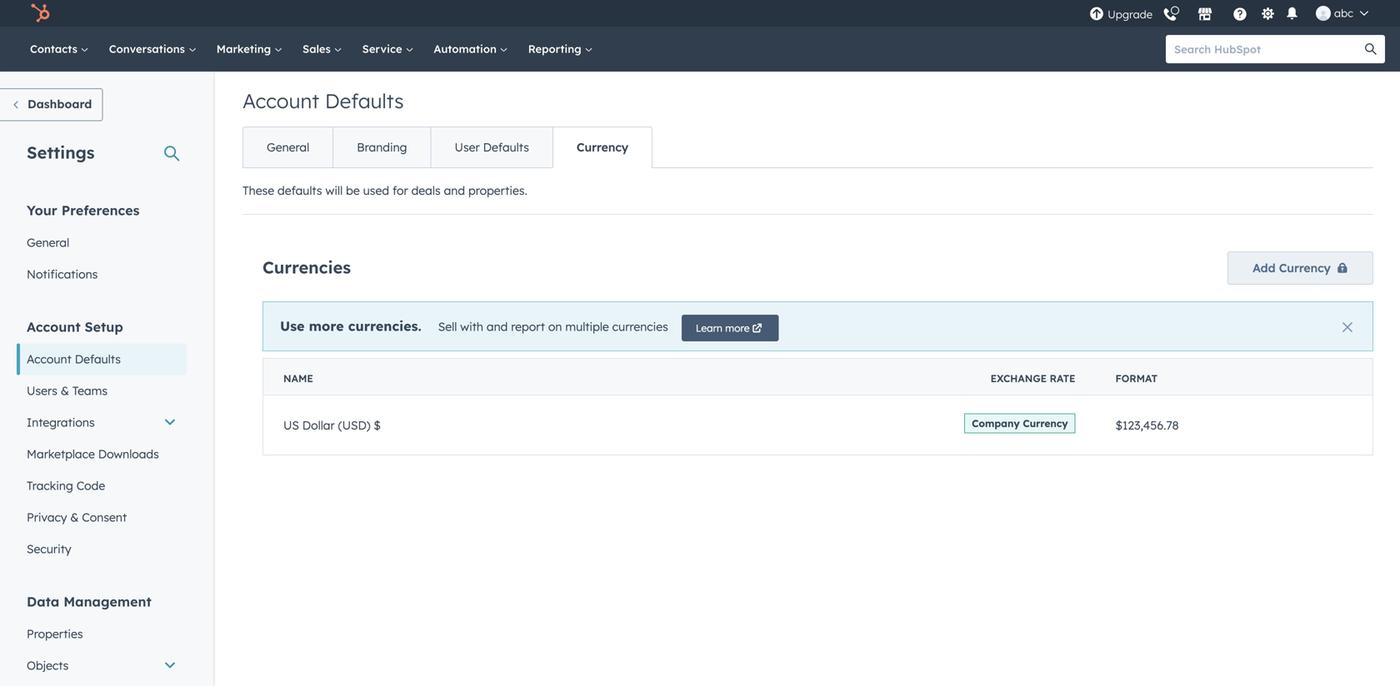 Task type: describe. For each thing, give the bounding box(es) containing it.
currencies.
[[348, 318, 421, 335]]

company currency
[[972, 418, 1068, 430]]

learn more link
[[682, 315, 779, 342]]

user defaults link
[[430, 128, 553, 168]]

reporting link
[[518, 27, 603, 72]]

2 vertical spatial account
[[27, 352, 71, 367]]

settings
[[27, 142, 95, 163]]

calling icon image
[[1163, 8, 1178, 23]]

navigation containing general
[[243, 127, 653, 168]]

users
[[27, 384, 57, 398]]

code
[[76, 479, 105, 493]]

with
[[460, 320, 483, 334]]

account for branding
[[243, 88, 319, 113]]

exchange
[[991, 373, 1047, 385]]

dashboard link
[[0, 88, 103, 121]]

these defaults will be used for deals and properties.
[[243, 183, 527, 198]]

general link for defaults
[[243, 128, 333, 168]]

marketplace
[[27, 447, 95, 462]]

0 vertical spatial account defaults
[[243, 88, 404, 113]]

marketing link
[[207, 27, 293, 72]]

learn
[[696, 322, 723, 335]]

abc
[[1334, 6, 1353, 20]]

us dollar (usd) $
[[283, 418, 381, 433]]

use
[[280, 318, 305, 335]]

setup
[[85, 319, 123, 335]]

us
[[283, 418, 299, 433]]

search button
[[1357, 35, 1385, 63]]

conversations
[[109, 42, 188, 56]]

and inside use more currencies. alert
[[487, 320, 508, 334]]

more for learn
[[725, 322, 750, 335]]

notifications button
[[1282, 5, 1303, 22]]

consent
[[82, 510, 127, 525]]

service link
[[352, 27, 424, 72]]

account setup element
[[17, 318, 187, 565]]

general for account
[[267, 140, 309, 155]]

notifications image
[[1285, 7, 1300, 22]]

your preferences element
[[17, 201, 187, 290]]

hubspot link
[[20, 3, 63, 23]]

tracking code link
[[17, 470, 187, 502]]

add currency button
[[1228, 252, 1373, 285]]

for
[[393, 183, 408, 198]]

Search HubSpot search field
[[1166, 35, 1370, 63]]

integrations button
[[17, 407, 187, 439]]

data
[[27, 594, 59, 610]]

name
[[283, 373, 313, 385]]

upgrade image
[[1089, 7, 1104, 22]]

account defaults inside account setup element
[[27, 352, 121, 367]]

upgrade
[[1108, 8, 1153, 21]]

teams
[[72, 384, 108, 398]]

privacy & consent
[[27, 510, 127, 525]]

general for your
[[27, 235, 69, 250]]

automation link
[[424, 27, 518, 72]]

currency element
[[263, 358, 1373, 456]]

privacy
[[27, 510, 67, 525]]

reporting
[[528, 42, 585, 56]]

integrations
[[27, 415, 95, 430]]

your preferences
[[27, 202, 140, 219]]

format
[[1116, 373, 1158, 385]]

settings link
[[1258, 5, 1279, 22]]

gary orlando image
[[1316, 6, 1331, 21]]

tracking code
[[27, 479, 105, 493]]

management
[[63, 594, 151, 610]]

downloads
[[98, 447, 159, 462]]

marketplace downloads
[[27, 447, 159, 462]]

currency for add currency
[[1279, 261, 1331, 275]]

marketplace downloads link
[[17, 439, 187, 470]]

exchange rate
[[991, 373, 1076, 385]]

defaults for 'user defaults' link
[[483, 140, 529, 155]]

security link
[[17, 534, 187, 565]]

data management element
[[17, 593, 187, 687]]

preferences
[[61, 202, 140, 219]]

calling icon button
[[1156, 1, 1184, 26]]

$
[[374, 418, 381, 433]]

help button
[[1226, 4, 1254, 23]]

contacts
[[30, 42, 81, 56]]

currency link
[[553, 128, 652, 168]]

marketing
[[217, 42, 274, 56]]

will
[[325, 183, 343, 198]]

user defaults
[[455, 140, 529, 155]]

on
[[548, 320, 562, 334]]

security
[[27, 542, 71, 557]]

0 horizontal spatial currency
[[577, 140, 628, 155]]

dashboard
[[28, 97, 92, 111]]

account for users & teams
[[27, 319, 81, 335]]

close image
[[1343, 323, 1353, 333]]



Task type: vqa. For each thing, say whether or not it's contained in the screenshot.
Settings IMAGE
yes



Task type: locate. For each thing, give the bounding box(es) containing it.
multiple
[[565, 320, 609, 334]]

search image
[[1365, 43, 1377, 55]]

be
[[346, 183, 360, 198]]

general down 'your'
[[27, 235, 69, 250]]

properties
[[27, 627, 83, 642]]

1 horizontal spatial general
[[267, 140, 309, 155]]

defaults right user
[[483, 140, 529, 155]]

0 vertical spatial general link
[[243, 128, 333, 168]]

branding
[[357, 140, 407, 155]]

general link down preferences
[[17, 227, 187, 259]]

account setup
[[27, 319, 123, 335]]

more right learn
[[725, 322, 750, 335]]

general up defaults
[[267, 140, 309, 155]]

0 horizontal spatial more
[[309, 318, 344, 335]]

1 horizontal spatial currency
[[1023, 418, 1068, 430]]

0 vertical spatial account
[[243, 88, 319, 113]]

use more currencies.
[[280, 318, 421, 335]]

0 vertical spatial defaults
[[325, 88, 404, 113]]

2 vertical spatial defaults
[[75, 352, 121, 367]]

& for users
[[61, 384, 69, 398]]

rate
[[1050, 373, 1076, 385]]

user
[[455, 140, 480, 155]]

& right privacy
[[70, 510, 79, 525]]

0 horizontal spatial general link
[[17, 227, 187, 259]]

1 vertical spatial general link
[[17, 227, 187, 259]]

sell with and report on multiple currencies
[[438, 320, 668, 334]]

currency inside button
[[1279, 261, 1331, 275]]

properties.
[[468, 183, 527, 198]]

defaults inside 'user defaults' link
[[483, 140, 529, 155]]

1 horizontal spatial &
[[70, 510, 79, 525]]

notifications
[[27, 267, 98, 282]]

objects
[[27, 659, 69, 673]]

2 horizontal spatial defaults
[[483, 140, 529, 155]]

1 horizontal spatial and
[[487, 320, 508, 334]]

menu containing abc
[[1088, 0, 1380, 27]]

1 vertical spatial account defaults
[[27, 352, 121, 367]]

service
[[362, 42, 405, 56]]

data management
[[27, 594, 151, 610]]

and
[[444, 183, 465, 198], [487, 320, 508, 334]]

0 horizontal spatial account defaults
[[27, 352, 121, 367]]

add currency
[[1253, 261, 1331, 275]]

general link for preferences
[[17, 227, 187, 259]]

more
[[309, 318, 344, 335], [725, 322, 750, 335]]

help image
[[1233, 8, 1248, 23]]

and right with
[[487, 320, 508, 334]]

menu
[[1088, 0, 1380, 27]]

1 vertical spatial currency
[[1279, 261, 1331, 275]]

currency for company currency
[[1023, 418, 1068, 430]]

tracking
[[27, 479, 73, 493]]

sell
[[438, 320, 457, 334]]

account defaults link
[[17, 344, 187, 375]]

your
[[27, 202, 57, 219]]

2 vertical spatial currency
[[1023, 418, 1068, 430]]

1 horizontal spatial defaults
[[325, 88, 404, 113]]

&
[[61, 384, 69, 398], [70, 510, 79, 525]]

objects button
[[17, 650, 187, 682]]

marketplaces image
[[1198, 8, 1213, 23]]

1 horizontal spatial account defaults
[[243, 88, 404, 113]]

defaults inside account defaults link
[[75, 352, 121, 367]]

$123,456.78
[[1116, 418, 1179, 433]]

0 horizontal spatial defaults
[[75, 352, 121, 367]]

hubspot image
[[30, 3, 50, 23]]

more for use
[[309, 318, 344, 335]]

notifications link
[[17, 259, 187, 290]]

& for privacy
[[70, 510, 79, 525]]

1 vertical spatial account
[[27, 319, 81, 335]]

0 vertical spatial and
[[444, 183, 465, 198]]

add
[[1253, 261, 1276, 275]]

abc button
[[1306, 0, 1378, 27]]

automation
[[434, 42, 500, 56]]

defaults
[[278, 183, 322, 198]]

general inside "your preferences" element
[[27, 235, 69, 250]]

0 vertical spatial currency
[[577, 140, 628, 155]]

properties link
[[17, 619, 187, 650]]

account left setup
[[27, 319, 81, 335]]

marketplaces button
[[1188, 0, 1223, 27]]

conversations link
[[99, 27, 207, 72]]

currencies
[[612, 320, 668, 334]]

more right the use
[[309, 318, 344, 335]]

0 horizontal spatial and
[[444, 183, 465, 198]]

settings image
[[1261, 7, 1276, 22]]

1 vertical spatial and
[[487, 320, 508, 334]]

1 vertical spatial general
[[27, 235, 69, 250]]

defaults up users & teams link
[[75, 352, 121, 367]]

defaults
[[325, 88, 404, 113], [483, 140, 529, 155], [75, 352, 121, 367]]

these
[[243, 183, 274, 198]]

1 vertical spatial defaults
[[483, 140, 529, 155]]

defaults up branding
[[325, 88, 404, 113]]

navigation
[[243, 127, 653, 168]]

1 vertical spatial &
[[70, 510, 79, 525]]

currency
[[577, 140, 628, 155], [1279, 261, 1331, 275], [1023, 418, 1068, 430]]

sales
[[303, 42, 334, 56]]

general
[[267, 140, 309, 155], [27, 235, 69, 250]]

0 vertical spatial &
[[61, 384, 69, 398]]

account up users
[[27, 352, 71, 367]]

branding link
[[333, 128, 430, 168]]

currencies
[[263, 257, 351, 278]]

0 horizontal spatial &
[[61, 384, 69, 398]]

learn more
[[696, 322, 750, 335]]

account defaults down account setup
[[27, 352, 121, 367]]

currencies banner
[[263, 247, 1373, 285]]

0 horizontal spatial general
[[27, 235, 69, 250]]

(usd)
[[338, 418, 370, 433]]

users & teams
[[27, 384, 108, 398]]

& right users
[[61, 384, 69, 398]]

account defaults down sales link on the top of the page
[[243, 88, 404, 113]]

0 vertical spatial general
[[267, 140, 309, 155]]

2 horizontal spatial currency
[[1279, 261, 1331, 275]]

general link
[[243, 128, 333, 168], [17, 227, 187, 259]]

1 horizontal spatial more
[[725, 322, 750, 335]]

1 horizontal spatial general link
[[243, 128, 333, 168]]

account down marketing link
[[243, 88, 319, 113]]

and right the deals on the top left of the page
[[444, 183, 465, 198]]

privacy & consent link
[[17, 502, 187, 534]]

use more currencies. alert
[[263, 302, 1373, 352]]

contacts link
[[20, 27, 99, 72]]

account
[[243, 88, 319, 113], [27, 319, 81, 335], [27, 352, 71, 367]]

account defaults
[[243, 88, 404, 113], [27, 352, 121, 367]]

defaults for account defaults link
[[75, 352, 121, 367]]

dollar
[[302, 418, 335, 433]]

report
[[511, 320, 545, 334]]

used
[[363, 183, 389, 198]]

users & teams link
[[17, 375, 187, 407]]

sales link
[[293, 27, 352, 72]]

general link up defaults
[[243, 128, 333, 168]]

deals
[[411, 183, 441, 198]]



